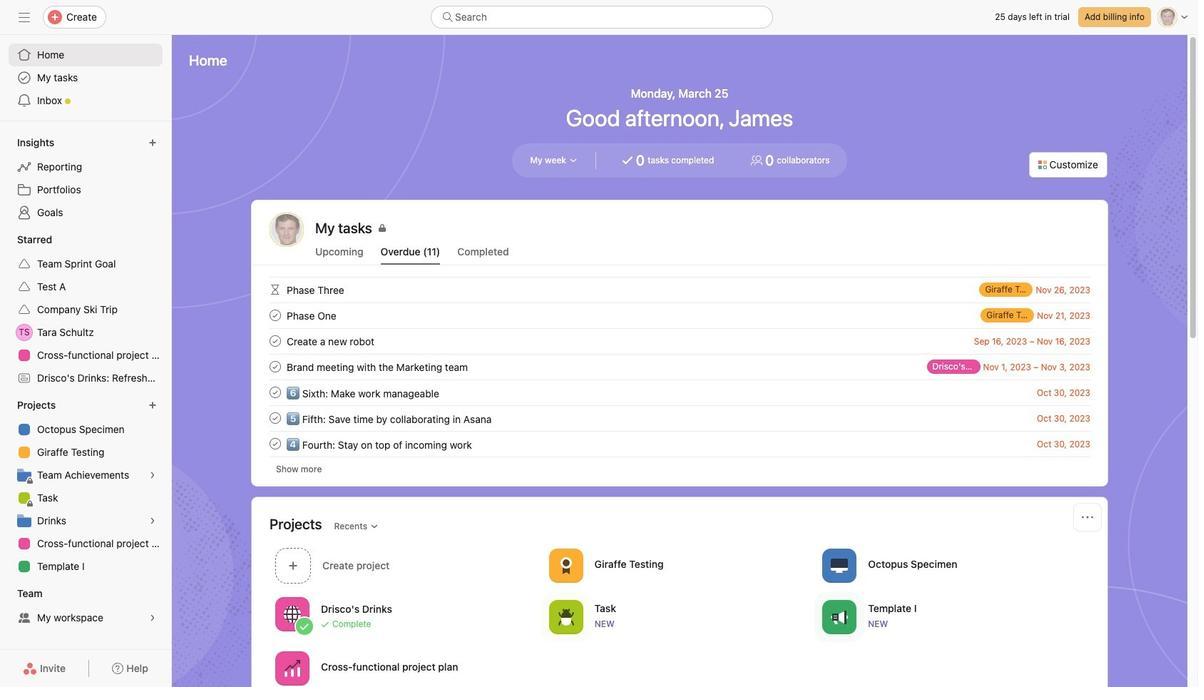 Task type: vqa. For each thing, say whether or not it's contained in the screenshot.
you to the right
no



Task type: locate. For each thing, give the bounding box(es) containing it.
0 vertical spatial mark complete checkbox
[[267, 307, 284, 324]]

computer image
[[831, 557, 849, 574]]

mark complete image for 5th list item from the top
[[267, 384, 284, 401]]

new project or portfolio image
[[148, 401, 157, 410]]

mark complete image for fifth list item from the bottom of the page
[[267, 333, 284, 350]]

2 vertical spatial mark complete image
[[267, 410, 284, 427]]

mark complete checkbox for fourth list item from the top of the page
[[267, 358, 284, 375]]

Mark complete checkbox
[[267, 307, 284, 324], [267, 333, 284, 350], [267, 358, 284, 375]]

0 vertical spatial mark complete image
[[267, 307, 284, 324]]

mark complete checkbox for 2nd list item from the top of the page
[[267, 307, 284, 324]]

2 vertical spatial mark complete image
[[267, 435, 284, 452]]

global element
[[0, 35, 171, 121]]

1 mark complete checkbox from the top
[[267, 307, 284, 324]]

2 mark complete image from the top
[[267, 333, 284, 350]]

mark complete image for sixth list item from the top of the page
[[267, 410, 284, 427]]

0 vertical spatial mark complete image
[[267, 358, 284, 375]]

1 list item from the top
[[253, 277, 1108, 303]]

list item
[[253, 277, 1108, 303], [253, 303, 1108, 328], [253, 328, 1108, 354], [253, 354, 1108, 380], [253, 380, 1108, 405], [253, 405, 1108, 431], [253, 431, 1108, 457]]

3 mark complete image from the top
[[267, 410, 284, 427]]

2 list item from the top
[[253, 303, 1108, 328]]

mark complete image
[[267, 307, 284, 324], [267, 333, 284, 350], [267, 410, 284, 427]]

1 vertical spatial mark complete image
[[267, 333, 284, 350]]

mark complete checkbox for 7th list item
[[267, 435, 284, 452]]

1 mark complete image from the top
[[267, 358, 284, 375]]

2 mark complete image from the top
[[267, 384, 284, 401]]

bug image
[[558, 608, 575, 625]]

1 vertical spatial mark complete checkbox
[[267, 333, 284, 350]]

mark complete checkbox for fifth list item from the bottom of the page
[[267, 333, 284, 350]]

mark complete image for 7th list item
[[267, 435, 284, 452]]

3 mark complete image from the top
[[267, 435, 284, 452]]

2 vertical spatial mark complete checkbox
[[267, 358, 284, 375]]

hide sidebar image
[[19, 11, 30, 23]]

graph image
[[284, 660, 301, 677]]

1 mark complete checkbox from the top
[[267, 384, 284, 401]]

3 mark complete checkbox from the top
[[267, 358, 284, 375]]

2 mark complete checkbox from the top
[[267, 410, 284, 427]]

1 mark complete image from the top
[[267, 307, 284, 324]]

list box
[[431, 6, 773, 29]]

mark complete image
[[267, 358, 284, 375], [267, 384, 284, 401], [267, 435, 284, 452]]

0 vertical spatial mark complete checkbox
[[267, 384, 284, 401]]

3 mark complete checkbox from the top
[[267, 435, 284, 452]]

globe image
[[284, 605, 301, 623]]

dependencies image
[[267, 281, 284, 298]]

1 vertical spatial mark complete checkbox
[[267, 410, 284, 427]]

2 mark complete checkbox from the top
[[267, 333, 284, 350]]

see details, team achievements image
[[148, 471, 157, 479]]

mark complete image for fourth list item from the top of the page
[[267, 358, 284, 375]]

6 list item from the top
[[253, 405, 1108, 431]]

2 vertical spatial mark complete checkbox
[[267, 435, 284, 452]]

new insights image
[[148, 138, 157, 147]]

1 vertical spatial mark complete image
[[267, 384, 284, 401]]

Mark complete checkbox
[[267, 384, 284, 401], [267, 410, 284, 427], [267, 435, 284, 452]]



Task type: describe. For each thing, give the bounding box(es) containing it.
insights element
[[0, 130, 171, 227]]

starred element
[[0, 227, 171, 392]]

7 list item from the top
[[253, 431, 1108, 457]]

4 list item from the top
[[253, 354, 1108, 380]]

ribbon image
[[558, 557, 575, 574]]

mark complete checkbox for sixth list item from the top of the page
[[267, 410, 284, 427]]

see details, drinks image
[[148, 517, 157, 525]]

projects element
[[0, 392, 171, 581]]

mark complete checkbox for 5th list item from the top
[[267, 384, 284, 401]]

teams element
[[0, 581, 171, 632]]

megaphone image
[[831, 608, 849, 625]]

see details, my workspace image
[[148, 614, 157, 622]]

3 list item from the top
[[253, 328, 1108, 354]]

mark complete image for 2nd list item from the top of the page
[[267, 307, 284, 324]]

5 list item from the top
[[253, 380, 1108, 405]]



